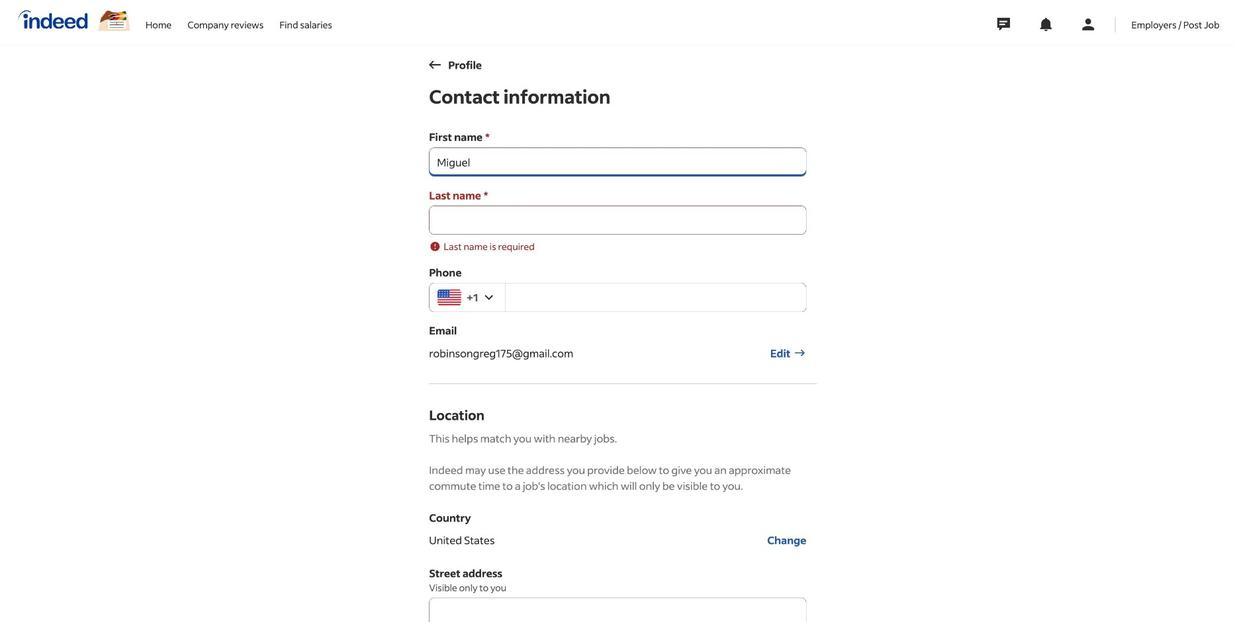 Task type: locate. For each thing, give the bounding box(es) containing it.
contact information element
[[429, 85, 817, 623]]

Type phone number telephone field
[[505, 283, 806, 312]]

None field
[[429, 148, 806, 177], [429, 206, 806, 235], [429, 598, 806, 623], [429, 148, 806, 177], [429, 206, 806, 235], [429, 598, 806, 623]]



Task type: vqa. For each thing, say whether or not it's contained in the screenshot.
field
yes



